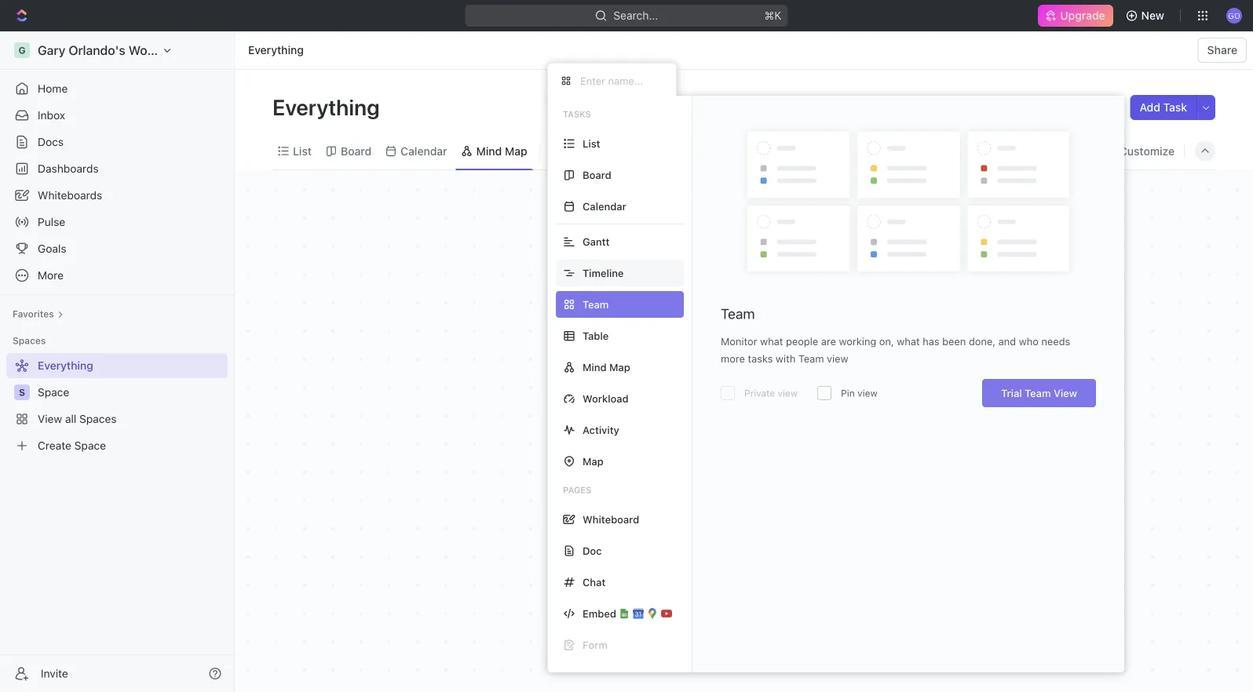 Task type: locate. For each thing, give the bounding box(es) containing it.
1 horizontal spatial view
[[1054, 388, 1078, 399]]

task
[[1164, 101, 1188, 114]]

mind map left view dropdown button
[[477, 145, 528, 157]]

pages
[[563, 485, 592, 496]]

1 vertical spatial calendar
[[583, 201, 627, 212]]

1 horizontal spatial map
[[583, 456, 604, 468]]

been
[[943, 336, 966, 348]]

0 horizontal spatial mind
[[477, 145, 502, 157]]

view inside view button
[[568, 145, 593, 157]]

dashboards link
[[6, 156, 228, 181]]

whiteboard
[[583, 514, 640, 526]]

list
[[583, 138, 601, 150], [293, 145, 312, 157]]

dashboards
[[38, 162, 99, 175]]

0 horizontal spatial what
[[760, 336, 784, 348]]

team
[[721, 306, 755, 322], [799, 353, 824, 365], [1025, 388, 1051, 399]]

monitor
[[721, 336, 758, 348]]

view button
[[547, 133, 598, 170]]

upgrade link
[[1039, 5, 1114, 27]]

view inside monitor what people are working on, what has been done, and who needs more tasks with team view
[[827, 353, 849, 365]]

1 horizontal spatial what
[[897, 336, 920, 348]]

docs
[[38, 136, 64, 148]]

0 vertical spatial team
[[721, 306, 755, 322]]

share button
[[1198, 38, 1247, 63]]

1 horizontal spatial mind
[[583, 362, 607, 374]]

list down tasks at the top of page
[[583, 138, 601, 150]]

team down people at the right of the page
[[799, 353, 824, 365]]

2 horizontal spatial map
[[610, 362, 631, 374]]

working
[[839, 336, 877, 348]]

private view
[[745, 388, 798, 399]]

1 horizontal spatial team
[[799, 353, 824, 365]]

home link
[[6, 76, 228, 101]]

matching
[[679, 481, 739, 498]]

gantt
[[583, 236, 610, 248]]

2 horizontal spatial team
[[1025, 388, 1051, 399]]

docs link
[[6, 130, 228, 155]]

1 vertical spatial map
[[610, 362, 631, 374]]

view down tasks at the top of page
[[568, 145, 593, 157]]

inbox link
[[6, 103, 228, 128]]

mind
[[477, 145, 502, 157], [583, 362, 607, 374]]

what right 'on,'
[[897, 336, 920, 348]]

board right list link in the left of the page
[[341, 145, 372, 157]]

view for private view
[[778, 388, 798, 399]]

with
[[776, 353, 796, 365]]

favorites
[[13, 309, 54, 320]]

map left view button on the left
[[505, 145, 528, 157]]

calendar
[[401, 145, 447, 157], [583, 201, 627, 212]]

1 horizontal spatial mind map
[[583, 362, 631, 374]]

0 vertical spatial view
[[568, 145, 593, 157]]

0 vertical spatial everything
[[248, 44, 304, 57]]

view
[[568, 145, 593, 157], [1054, 388, 1078, 399]]

what up tasks
[[760, 336, 784, 348]]

favorites button
[[6, 305, 70, 324]]

goals
[[38, 242, 66, 255]]

list left board link
[[293, 145, 312, 157]]

0 vertical spatial map
[[505, 145, 528, 157]]

form
[[583, 640, 608, 652]]

tree
[[6, 353, 228, 459]]

mind right the calendar link
[[477, 145, 502, 157]]

map
[[505, 145, 528, 157], [610, 362, 631, 374], [583, 456, 604, 468]]

view down needs
[[1054, 388, 1078, 399]]

list link
[[290, 140, 312, 162]]

1 vertical spatial board
[[583, 169, 612, 181]]

map down activity at the bottom left of the page
[[583, 456, 604, 468]]

new button
[[1120, 3, 1174, 28]]

more
[[721, 353, 745, 365]]

1 horizontal spatial calendar
[[583, 201, 627, 212]]

view right pin
[[858, 388, 878, 399]]

board down view button on the left
[[583, 169, 612, 181]]

calendar up gantt
[[583, 201, 627, 212]]

view down the are
[[827, 353, 849, 365]]

0 horizontal spatial view
[[778, 388, 798, 399]]

0 horizontal spatial view
[[568, 145, 593, 157]]

team right trial
[[1025, 388, 1051, 399]]

0 horizontal spatial calendar
[[401, 145, 447, 157]]

0 horizontal spatial board
[[341, 145, 372, 157]]

trial team view
[[1002, 388, 1078, 399]]

everything
[[248, 44, 304, 57], [273, 94, 385, 120]]

on,
[[880, 336, 894, 348]]

1 vertical spatial mind
[[583, 362, 607, 374]]

2 horizontal spatial view
[[858, 388, 878, 399]]

team up monitor
[[721, 306, 755, 322]]

are
[[822, 336, 837, 348]]

results
[[743, 481, 787, 498]]

add task button
[[1131, 95, 1197, 120]]

what
[[760, 336, 784, 348], [897, 336, 920, 348]]

mind down table
[[583, 362, 607, 374]]

board
[[341, 145, 372, 157], [583, 169, 612, 181]]

home
[[38, 82, 68, 95]]

2 what from the left
[[897, 336, 920, 348]]

1 horizontal spatial view
[[827, 353, 849, 365]]

0 vertical spatial board
[[341, 145, 372, 157]]

board inside board link
[[341, 145, 372, 157]]

search
[[1002, 145, 1039, 157]]

no
[[657, 481, 675, 498]]

0 vertical spatial mind map
[[477, 145, 528, 157]]

pin view
[[841, 388, 878, 399]]

found.
[[790, 481, 832, 498]]

view
[[827, 353, 849, 365], [778, 388, 798, 399], [858, 388, 878, 399]]

mind map link
[[473, 140, 528, 162]]

needs
[[1042, 336, 1071, 348]]

mind map
[[477, 145, 528, 157], [583, 362, 631, 374]]

1 vertical spatial view
[[1054, 388, 1078, 399]]

view right 'private'
[[778, 388, 798, 399]]

1 horizontal spatial list
[[583, 138, 601, 150]]

and
[[999, 336, 1017, 348]]

⌘k
[[765, 9, 782, 22]]

1 vertical spatial everything
[[273, 94, 385, 120]]

trial
[[1002, 388, 1023, 399]]

goals link
[[6, 236, 228, 262]]

1 vertical spatial team
[[799, 353, 824, 365]]

calendar right board link
[[401, 145, 447, 157]]

1 vertical spatial mind map
[[583, 362, 631, 374]]

map up workload
[[610, 362, 631, 374]]

pulse link
[[6, 210, 228, 235]]

people
[[786, 336, 819, 348]]

mind map up workload
[[583, 362, 631, 374]]

0 horizontal spatial team
[[721, 306, 755, 322]]

doc
[[583, 546, 602, 557]]

0 horizontal spatial list
[[293, 145, 312, 157]]



Task type: vqa. For each thing, say whether or not it's contained in the screenshot.
are
yes



Task type: describe. For each thing, give the bounding box(es) containing it.
0 vertical spatial mind
[[477, 145, 502, 157]]

view button
[[547, 140, 598, 162]]

timeline
[[583, 267, 624, 279]]

spaces
[[13, 335, 46, 346]]

monitor what people are working on, what has been done, and who needs more tasks with team view
[[721, 336, 1071, 365]]

0 vertical spatial calendar
[[401, 145, 447, 157]]

inbox
[[38, 109, 65, 122]]

calendar link
[[398, 140, 447, 162]]

sidebar navigation
[[0, 31, 235, 693]]

view for pin view
[[858, 388, 878, 399]]

tree inside the sidebar navigation
[[6, 353, 228, 459]]

has
[[923, 336, 940, 348]]

board link
[[338, 140, 372, 162]]

new
[[1142, 9, 1165, 22]]

2 vertical spatial team
[[1025, 388, 1051, 399]]

1 what from the left
[[760, 336, 784, 348]]

search button
[[982, 140, 1043, 162]]

done,
[[969, 336, 996, 348]]

Enter name... field
[[579, 74, 664, 88]]

private
[[745, 388, 775, 399]]

tasks
[[563, 109, 591, 119]]

chat
[[583, 577, 606, 589]]

no matching results found.
[[657, 481, 832, 498]]

who
[[1019, 336, 1039, 348]]

workload
[[583, 393, 629, 405]]

search...
[[614, 9, 659, 22]]

customize button
[[1100, 140, 1180, 162]]

upgrade
[[1061, 9, 1106, 22]]

invite
[[41, 668, 68, 681]]

activity
[[583, 425, 620, 436]]

whiteboards link
[[6, 183, 228, 208]]

table
[[583, 330, 609, 342]]

pulse
[[38, 216, 65, 229]]

2 vertical spatial map
[[583, 456, 604, 468]]

share
[[1208, 44, 1238, 57]]

customize
[[1120, 145, 1175, 157]]

whiteboards
[[38, 189, 102, 202]]

tasks
[[748, 353, 773, 365]]

list inside list link
[[293, 145, 312, 157]]

0 horizontal spatial mind map
[[477, 145, 528, 157]]

1 horizontal spatial board
[[583, 169, 612, 181]]

embed
[[583, 608, 617, 620]]

team inside monitor what people are working on, what has been done, and who needs more tasks with team view
[[799, 353, 824, 365]]

0 horizontal spatial map
[[505, 145, 528, 157]]

add
[[1140, 101, 1161, 114]]

add task
[[1140, 101, 1188, 114]]

pin
[[841, 388, 855, 399]]

everything link
[[244, 41, 308, 60]]



